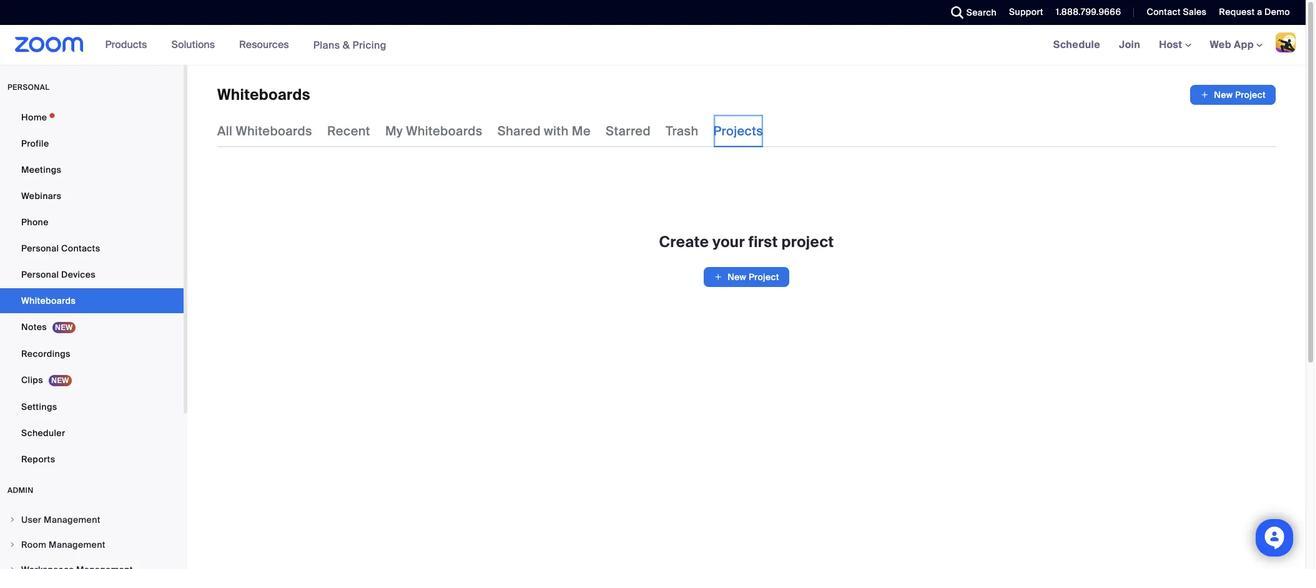 Task type: vqa. For each thing, say whether or not it's contained in the screenshot.
Create your first project New
yes



Task type: describe. For each thing, give the bounding box(es) containing it.
search
[[967, 7, 997, 18]]

join
[[1119, 38, 1141, 51]]

contact sales
[[1147, 6, 1207, 17]]

project for whiteboards
[[1235, 89, 1266, 101]]

devices
[[61, 269, 96, 280]]

scheduler
[[21, 428, 65, 439]]

home
[[21, 112, 47, 123]]

settings link
[[0, 395, 184, 420]]

host button
[[1159, 38, 1191, 51]]

recordings
[[21, 348, 70, 360]]

all
[[217, 123, 233, 139]]

projects
[[714, 123, 763, 139]]

contacts
[[61, 243, 100, 254]]

resources button
[[239, 25, 295, 65]]

resources
[[239, 38, 289, 51]]

my
[[385, 123, 403, 139]]

right image
[[9, 566, 16, 570]]

whiteboards inside application
[[217, 85, 310, 104]]

schedule
[[1053, 38, 1100, 51]]

meetings
[[21, 164, 61, 175]]

personal contacts link
[[0, 236, 184, 261]]

home link
[[0, 105, 184, 130]]

plans
[[313, 38, 340, 52]]

add image for create your first project
[[714, 271, 723, 284]]

whiteboards right the "my"
[[406, 123, 483, 139]]

trash
[[666, 123, 699, 139]]

whiteboards inside personal menu menu
[[21, 295, 76, 307]]

user management
[[21, 515, 100, 526]]

user
[[21, 515, 41, 526]]

first
[[749, 232, 778, 252]]

app
[[1234, 38, 1254, 51]]

personal
[[7, 82, 50, 92]]

personal for personal devices
[[21, 269, 59, 280]]

add image for whiteboards
[[1201, 89, 1209, 101]]

admin menu menu
[[0, 508, 184, 570]]

join link
[[1110, 25, 1150, 65]]

meetings navigation
[[1044, 25, 1306, 66]]

whiteboards application
[[217, 85, 1276, 105]]

solutions button
[[171, 25, 221, 65]]

user management menu item
[[0, 508, 184, 532]]

clips link
[[0, 368, 184, 393]]

meetings link
[[0, 157, 184, 182]]

management for room management
[[49, 540, 105, 551]]

search button
[[942, 0, 1000, 25]]

create
[[659, 232, 709, 252]]

webinars link
[[0, 184, 184, 209]]

profile picture image
[[1276, 32, 1296, 52]]

demo
[[1265, 6, 1290, 17]]

new project for create your first project
[[728, 272, 779, 283]]

clips
[[21, 375, 43, 386]]

reports
[[21, 454, 55, 465]]

project
[[782, 232, 834, 252]]

scheduler link
[[0, 421, 184, 446]]

notes link
[[0, 315, 184, 340]]

settings
[[21, 402, 57, 413]]

personal menu menu
[[0, 105, 184, 473]]

solutions
[[171, 38, 215, 51]]

recent
[[327, 123, 370, 139]]

me
[[572, 123, 591, 139]]

whiteboards link
[[0, 289, 184, 314]]



Task type: locate. For each thing, give the bounding box(es) containing it.
1 vertical spatial new project
[[728, 272, 779, 283]]

request a demo
[[1219, 6, 1290, 17]]

1 right image from the top
[[9, 517, 16, 524]]

1 horizontal spatial project
[[1235, 89, 1266, 101]]

web app
[[1210, 38, 1254, 51]]

plans & pricing link
[[313, 38, 387, 52], [313, 38, 387, 52]]

&
[[343, 38, 350, 52]]

management down the user management menu item
[[49, 540, 105, 551]]

host
[[1159, 38, 1185, 51]]

new project button down 'create your first project'
[[704, 267, 789, 287]]

1 vertical spatial personal
[[21, 269, 59, 280]]

1.888.799.9666
[[1056, 6, 1121, 17]]

personal devices
[[21, 269, 96, 280]]

1 personal from the top
[[21, 243, 59, 254]]

shared with me
[[498, 123, 591, 139]]

new project button
[[1191, 85, 1276, 105], [704, 267, 789, 287]]

notes
[[21, 322, 47, 333]]

new project inside whiteboards application
[[1214, 89, 1266, 101]]

add image down your
[[714, 271, 723, 284]]

contact sales link
[[1138, 0, 1210, 25], [1147, 6, 1207, 17]]

whiteboards
[[217, 85, 310, 104], [236, 123, 312, 139], [406, 123, 483, 139], [21, 295, 76, 307]]

0 vertical spatial project
[[1235, 89, 1266, 101]]

a
[[1257, 6, 1262, 17]]

profile
[[21, 138, 49, 149]]

personal inside personal devices link
[[21, 269, 59, 280]]

banner containing products
[[0, 25, 1306, 66]]

1 horizontal spatial new project
[[1214, 89, 1266, 101]]

project down app
[[1235, 89, 1266, 101]]

new inside whiteboards application
[[1214, 89, 1233, 101]]

1.888.799.9666 button
[[1047, 0, 1124, 25], [1056, 6, 1121, 17]]

new project button for whiteboards
[[1191, 85, 1276, 105]]

0 vertical spatial new project
[[1214, 89, 1266, 101]]

new project down the web app dropdown button
[[1214, 89, 1266, 101]]

tabs of all whiteboard page tab list
[[217, 115, 763, 147]]

0 vertical spatial new
[[1214, 89, 1233, 101]]

2 personal from the top
[[21, 269, 59, 280]]

your
[[713, 232, 745, 252]]

new project
[[1214, 89, 1266, 101], [728, 272, 779, 283]]

phone link
[[0, 210, 184, 235]]

create your first project
[[659, 232, 834, 252]]

right image inside the user management menu item
[[9, 517, 16, 524]]

support
[[1009, 6, 1043, 17]]

request
[[1219, 6, 1255, 17]]

product information navigation
[[96, 25, 396, 66]]

project down first
[[749, 272, 779, 283]]

new for create your first project
[[728, 272, 746, 283]]

reports link
[[0, 447, 184, 472]]

all whiteboards
[[217, 123, 312, 139]]

project for create your first project
[[749, 272, 779, 283]]

right image left user at bottom left
[[9, 517, 16, 524]]

sales
[[1183, 6, 1207, 17]]

personal contacts
[[21, 243, 100, 254]]

0 vertical spatial right image
[[9, 517, 16, 524]]

personal inside personal contacts "link"
[[21, 243, 59, 254]]

whiteboards down personal devices
[[21, 295, 76, 307]]

management
[[44, 515, 100, 526], [49, 540, 105, 551]]

shared
[[498, 123, 541, 139]]

new project for whiteboards
[[1214, 89, 1266, 101]]

contact
[[1147, 6, 1181, 17]]

right image inside room management menu item
[[9, 541, 16, 549]]

with
[[544, 123, 569, 139]]

new project button for create your first project
[[704, 267, 789, 287]]

recordings link
[[0, 342, 184, 367]]

personal
[[21, 243, 59, 254], [21, 269, 59, 280]]

0 horizontal spatial add image
[[714, 271, 723, 284]]

add image down meetings navigation
[[1201, 89, 1209, 101]]

0 vertical spatial new project button
[[1191, 85, 1276, 105]]

0 vertical spatial personal
[[21, 243, 59, 254]]

management up room management
[[44, 515, 100, 526]]

new project down 'create your first project'
[[728, 272, 779, 283]]

web app button
[[1210, 38, 1263, 51]]

support link
[[1000, 0, 1047, 25], [1009, 6, 1043, 17]]

1 vertical spatial new project button
[[704, 267, 789, 287]]

my whiteboards
[[385, 123, 483, 139]]

1 horizontal spatial new
[[1214, 89, 1233, 101]]

webinars
[[21, 190, 61, 202]]

0 horizontal spatial new project
[[728, 272, 779, 283]]

0 vertical spatial management
[[44, 515, 100, 526]]

personal devices link
[[0, 262, 184, 287]]

1 vertical spatial new
[[728, 272, 746, 283]]

admin
[[7, 486, 34, 496]]

room management menu item
[[0, 533, 184, 557]]

new down your
[[728, 272, 746, 283]]

1 vertical spatial project
[[749, 272, 779, 283]]

project
[[1235, 89, 1266, 101], [749, 272, 779, 283]]

products
[[105, 38, 147, 51]]

new down web
[[1214, 89, 1233, 101]]

0 horizontal spatial project
[[749, 272, 779, 283]]

1 horizontal spatial add image
[[1201, 89, 1209, 101]]

whiteboards up the all whiteboards
[[217, 85, 310, 104]]

right image for user management
[[9, 517, 16, 524]]

project inside whiteboards application
[[1235, 89, 1266, 101]]

starred
[[606, 123, 651, 139]]

new for whiteboards
[[1214, 89, 1233, 101]]

add image inside whiteboards application
[[1201, 89, 1209, 101]]

right image for room management
[[9, 541, 16, 549]]

room
[[21, 540, 46, 551]]

personal for personal contacts
[[21, 243, 59, 254]]

banner
[[0, 25, 1306, 66]]

1 vertical spatial right image
[[9, 541, 16, 549]]

whiteboards right all
[[236, 123, 312, 139]]

menu item
[[0, 558, 184, 570]]

schedule link
[[1044, 25, 1110, 65]]

new project button down "web app"
[[1191, 85, 1276, 105]]

phone
[[21, 217, 49, 228]]

1 horizontal spatial new project button
[[1191, 85, 1276, 105]]

plans & pricing
[[313, 38, 387, 52]]

web
[[1210, 38, 1232, 51]]

1 vertical spatial add image
[[714, 271, 723, 284]]

personal down personal contacts at the top left
[[21, 269, 59, 280]]

room management
[[21, 540, 105, 551]]

0 vertical spatial add image
[[1201, 89, 1209, 101]]

2 right image from the top
[[9, 541, 16, 549]]

request a demo link
[[1210, 0, 1306, 25], [1219, 6, 1290, 17]]

profile link
[[0, 131, 184, 156]]

zoom logo image
[[15, 37, 83, 52]]

0 horizontal spatial new project button
[[704, 267, 789, 287]]

personal down phone on the left of page
[[21, 243, 59, 254]]

add image
[[1201, 89, 1209, 101], [714, 271, 723, 284]]

right image
[[9, 517, 16, 524], [9, 541, 16, 549]]

pricing
[[353, 38, 387, 52]]

right image left the room
[[9, 541, 16, 549]]

0 horizontal spatial new
[[728, 272, 746, 283]]

management for user management
[[44, 515, 100, 526]]

1 vertical spatial management
[[49, 540, 105, 551]]

products button
[[105, 25, 153, 65]]

new
[[1214, 89, 1233, 101], [728, 272, 746, 283]]



